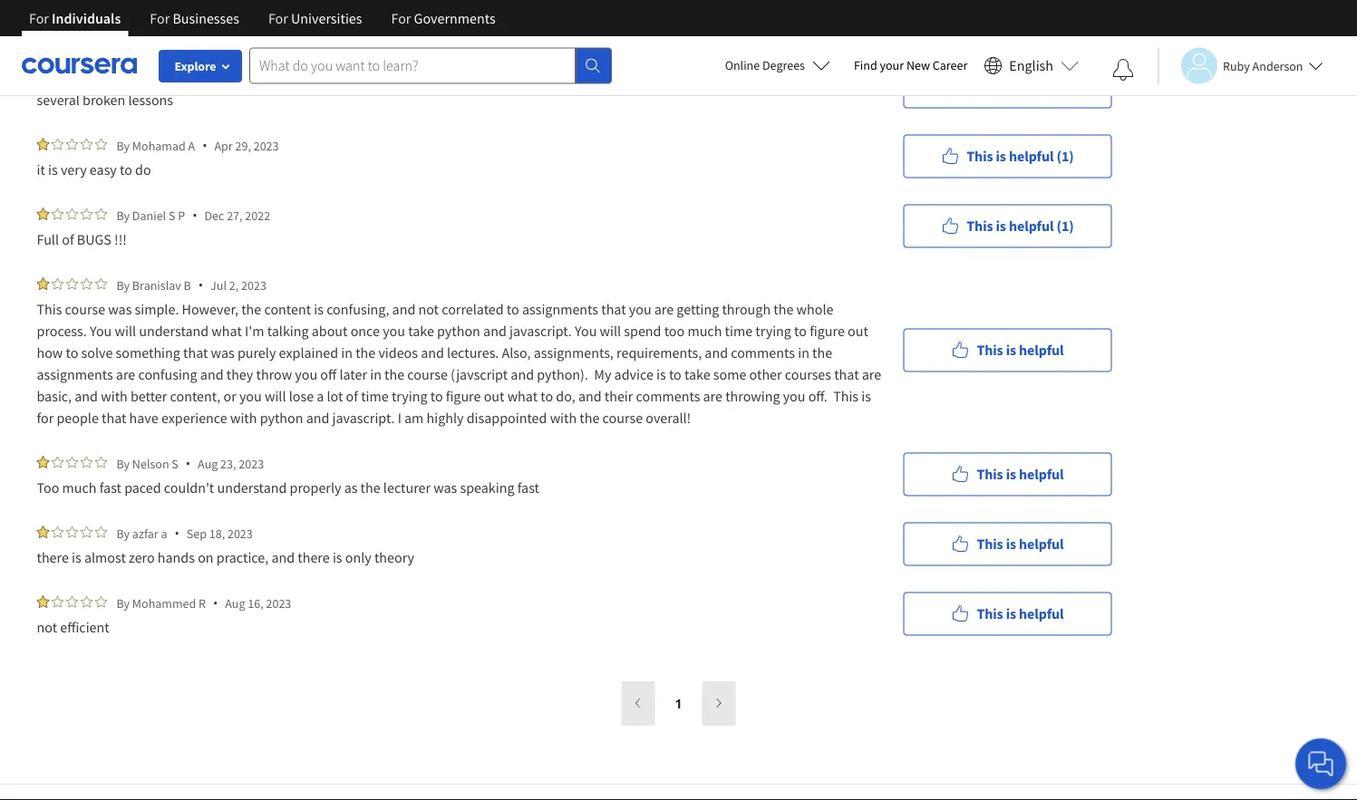 Task type: describe. For each thing, give the bounding box(es) containing it.
2023 for very
[[254, 137, 279, 154]]

by branislav b • jul 2, 2023
[[117, 277, 267, 294]]

something
[[116, 344, 180, 362]]

• for lessons
[[181, 67, 186, 84]]

branislav
[[132, 277, 181, 293]]

online degrees button
[[711, 45, 845, 85]]

efficient
[[60, 619, 109, 637]]

people
[[57, 409, 99, 427]]

spend
[[624, 322, 662, 340]]

15,
[[217, 68, 233, 84]]

jul
[[211, 277, 227, 293]]

helpful for not efficient
[[1020, 605, 1064, 624]]

to left do
[[120, 161, 132, 179]]

off
[[320, 366, 337, 384]]

0 vertical spatial what
[[212, 322, 242, 340]]

1 vertical spatial assignments
[[37, 366, 113, 384]]

2 horizontal spatial will
[[600, 322, 621, 340]]

by nelson s • aug 23, 2023
[[117, 455, 264, 473]]

may
[[193, 68, 215, 84]]

coursera image
[[22, 51, 137, 80]]

they
[[227, 366, 253, 384]]

full of bugs !!!
[[37, 230, 127, 249]]

for for individuals
[[29, 9, 49, 27]]

about
[[312, 322, 348, 340]]

this is helpful (1) button for !!!
[[904, 205, 1112, 248]]

r
[[199, 595, 206, 612]]

throw
[[256, 366, 292, 384]]

not efficient
[[37, 619, 109, 637]]

filled star image for it
[[37, 138, 49, 151]]

governments
[[414, 9, 496, 27]]

too
[[37, 479, 59, 497]]

filled star image for full
[[37, 208, 49, 220]]

a
[[188, 137, 195, 154]]

their
[[605, 387, 633, 405]]

lose
[[289, 387, 314, 405]]

some
[[714, 366, 747, 384]]

1 horizontal spatial time
[[725, 322, 753, 340]]

1 horizontal spatial what
[[508, 387, 538, 405]]

content
[[264, 300, 311, 318]]

almost
[[84, 549, 126, 567]]

4 this is helpful button from the top
[[904, 593, 1112, 636]]

1 vertical spatial figure
[[446, 387, 481, 405]]

hands
[[158, 549, 195, 567]]

this for there is almost zero hands on practice, and there is only theory
[[977, 536, 1004, 554]]

0 vertical spatial of
[[62, 230, 74, 249]]

are up too
[[655, 300, 674, 318]]

to right how
[[66, 344, 78, 362]]

2023 for fast
[[239, 456, 264, 472]]

bugs
[[77, 230, 111, 249]]

2 you from the left
[[575, 322, 597, 340]]

0 vertical spatial course
[[65, 300, 105, 318]]

a inside by azfar a • sep 18, 2023
[[161, 526, 167, 542]]

2023 for was
[[241, 277, 267, 293]]

• for almost
[[175, 525, 179, 542]]

this for too much fast paced couldn't understand properly as the lecturer was speaking fast
[[977, 466, 1004, 484]]

zero
[[129, 549, 155, 567]]

for for universities
[[268, 9, 288, 27]]

requirements,
[[617, 344, 702, 362]]

solve
[[81, 344, 113, 362]]

What do you want to learn? text field
[[249, 48, 576, 84]]

link
[[102, 21, 124, 39]]

2 vertical spatial course
[[603, 409, 643, 427]]

off.
[[809, 387, 828, 405]]

the down my
[[580, 409, 600, 427]]

0 horizontal spatial in
[[341, 344, 353, 362]]

2 horizontal spatial in
[[798, 344, 810, 362]]

i'm
[[245, 322, 264, 340]]

talking
[[267, 322, 309, 340]]

very
[[61, 161, 87, 179]]

sep
[[187, 526, 207, 542]]

1 horizontal spatial with
[[230, 409, 257, 427]]

1 vertical spatial out
[[484, 387, 505, 405]]

• for fast
[[186, 455, 191, 473]]

you up 'videos'
[[383, 322, 405, 340]]

this is helpful (1) for it is very easy to do
[[967, 147, 1075, 166]]

filled star image for there
[[37, 526, 49, 539]]

the right as
[[361, 479, 381, 497]]

1 fast from the left
[[100, 479, 121, 497]]

overall!
[[646, 409, 691, 427]]

this for this course was simple. however, the content is confusing, and not correlated to assignments that you are getting through the whole process. you will understand what i'm talking about once you take python and javascript. you will spend too much time trying to figure out how to solve something that was purely explained in the videos and lectures. also, assignments, requirements, and comments in the assignments are confusing and they throw you off later in the course (javscript and python).  my advice is to take some other courses that are basic, and with better content, or you will lose a lot of time trying to figure out what to do, and their comments are throwing you off.  this is for people that have experience with python and javascript. i am highly disappointed with the course overall!
[[977, 341, 1004, 360]]

too
[[665, 322, 685, 340]]

you right or
[[239, 387, 262, 405]]

2,
[[229, 277, 239, 293]]

that left the "have"
[[102, 409, 126, 427]]

0 horizontal spatial much
[[62, 479, 97, 497]]

purely
[[238, 344, 276, 362]]

courses
[[785, 366, 832, 384]]

1 this is helpful (1) from the top
[[967, 78, 1075, 96]]

several broken lessons
[[37, 91, 173, 109]]

helpful for too much fast paced couldn't understand properly as the lecturer was speaking fast
[[1020, 466, 1064, 484]]

that right courses
[[835, 366, 859, 384]]

as
[[344, 479, 358, 497]]

speaking
[[460, 479, 515, 497]]

and right practice,
[[272, 549, 295, 567]]

nelson
[[132, 456, 169, 472]]

ruby anderson button
[[1158, 48, 1324, 84]]

online
[[725, 57, 760, 73]]

16,
[[248, 595, 264, 612]]

1 horizontal spatial javascript.
[[510, 322, 572, 340]]

this is helpful (1) button for easy
[[904, 135, 1112, 178]]

ruby anderson
[[1224, 58, 1304, 74]]

azfar
[[132, 526, 158, 542]]

however,
[[182, 300, 239, 318]]

the left whole
[[774, 300, 794, 318]]

by for was
[[117, 277, 130, 293]]

properly
[[290, 479, 341, 497]]

1 vertical spatial take
[[685, 366, 711, 384]]

banner navigation
[[15, 0, 510, 36]]

once
[[351, 322, 380, 340]]

• for very
[[202, 137, 207, 154]]

0 horizontal spatial time
[[361, 387, 389, 405]]

0 horizontal spatial not
[[37, 619, 57, 637]]

broken
[[83, 91, 125, 109]]

and up some on the right of page
[[705, 344, 728, 362]]

1 this is helpful (1) button from the top
[[904, 65, 1112, 108]]

too much fast paced couldn't understand properly as the lecturer was speaking fast
[[37, 479, 540, 497]]

29,
[[235, 137, 251, 154]]

s for !!!
[[169, 207, 175, 224]]

experience
[[161, 409, 227, 427]]

mohammed
[[132, 595, 196, 612]]

1 (1) from the top
[[1057, 78, 1075, 96]]

individuals
[[52, 9, 121, 27]]

highly
[[427, 409, 464, 427]]

filled star image for this
[[37, 278, 49, 290]]

have
[[129, 409, 158, 427]]

and right 'videos'
[[421, 344, 444, 362]]

it
[[37, 161, 45, 179]]

2 horizontal spatial with
[[550, 409, 577, 427]]

ruby
[[1224, 58, 1251, 74]]

apr
[[214, 137, 233, 154]]

filled star image for too
[[37, 456, 49, 469]]

a inside this course was simple. however, the content is confusing, and not correlated to assignments that you are getting through the whole process. you will understand what i'm talking about once you take python and javascript. you will spend too much time trying to figure out how to solve something that was purely explained in the videos and lectures. also, assignments, requirements, and comments in the assignments are confusing and they throw you off later in the course (javscript and python).  my advice is to take some other courses that are basic, and with better content, or you will lose a lot of time trying to figure out what to do, and their comments are throwing you off.  this is for people that have experience with python and javascript. i am highly disappointed with the course overall!
[[317, 387, 324, 405]]

this is helpful for correlated
[[977, 341, 1064, 360]]

this course was simple. however, the content is confusing, and not correlated to assignments that you are getting through the whole process. you will understand what i'm talking about once you take python and javascript. you will spend too much time trying to figure out how to solve something that was purely explained in the videos and lectures. also, assignments, requirements, and comments in the assignments are confusing and they throw you off later in the course (javscript and python).  my advice is to take some other courses that are basic, and with better content, or you will lose a lot of time trying to figure out what to do, and their comments are throwing you off.  this is for people that have experience with python and javascript. i am highly disappointed with the course overall!
[[37, 300, 885, 427]]

confusing,
[[327, 300, 389, 318]]

2023 for almost
[[228, 526, 253, 542]]

whole
[[797, 300, 834, 318]]

videos
[[379, 344, 418, 362]]

later
[[340, 366, 367, 384]]

for businesses
[[150, 9, 239, 27]]

this is helpful for speaking
[[977, 466, 1064, 484]]

and up people
[[75, 387, 98, 405]]

this is helpful button for speaking
[[904, 453, 1112, 497]]

getting
[[677, 300, 719, 318]]

your
[[880, 57, 904, 73]]

better
[[131, 387, 167, 405]]

several
[[37, 91, 80, 109]]

1 vertical spatial comments
[[636, 387, 701, 405]]

b
[[184, 277, 191, 293]]

1 horizontal spatial was
[[211, 344, 235, 362]]

basic,
[[37, 387, 72, 405]]

also,
[[502, 344, 531, 362]]

the down 'once'
[[356, 344, 376, 362]]

are down some on the right of page
[[703, 387, 723, 405]]

helpful for this course was simple. however, the content is confusing, and not correlated to assignments that you are getting through the whole process. you will understand what i'm talking about once you take python and javascript. you will spend too much time trying to figure out how to solve something that was purely explained in the videos and lectures. also, assignments, requirements, and comments in the assignments are confusing and they throw you off later in the course (javscript and python).  my advice is to take some other courses that are basic, and with better content, or you will lose a lot of time trying to figure out what to do, and their comments are throwing you off.  this is for people that have experience with python and javascript. i am highly disappointed with the course overall!
[[1020, 341, 1064, 360]]

much inside this course was simple. however, the content is confusing, and not correlated to assignments that you are getting through the whole process. you will understand what i'm talking about once you take python and javascript. you will spend too much time trying to figure out how to solve something that was purely explained in the videos and lectures. also, assignments, requirements, and comments in the assignments are confusing and they throw you off later in the course (javscript and python).  my advice is to take some other courses that are basic, and with better content, or you will lose a lot of time trying to figure out what to do, and their comments are throwing you off.  this is for people that have experience with python and javascript. i am highly disappointed with the course overall!
[[688, 322, 722, 340]]

and up also,
[[484, 322, 507, 340]]

to down whole
[[795, 322, 807, 340]]



Task type: vqa. For each thing, say whether or not it's contained in the screenshot.
the while
no



Task type: locate. For each thing, give the bounding box(es) containing it.
in right later on the top of the page
[[370, 366, 382, 384]]

much
[[688, 322, 722, 340], [62, 479, 97, 497]]

1 vertical spatial understand
[[217, 479, 287, 497]]

2 (1) from the top
[[1057, 147, 1075, 166]]

this is helpful
[[977, 341, 1064, 360], [977, 466, 1064, 484], [977, 536, 1064, 554], [977, 605, 1064, 624]]

1 link
[[663, 683, 695, 726]]

assignments
[[522, 300, 599, 318], [37, 366, 113, 384]]

0 vertical spatial this is helpful (1) button
[[904, 65, 1112, 108]]

3 this is helpful from the top
[[977, 536, 1064, 554]]

disappointed
[[467, 409, 547, 427]]

aug left 16,
[[225, 595, 245, 612]]

will left spend
[[600, 322, 621, 340]]

helpful
[[1009, 78, 1054, 96], [1009, 147, 1054, 166], [1009, 217, 1054, 235], [1020, 341, 1064, 360], [1020, 466, 1064, 484], [1020, 536, 1064, 554], [1020, 605, 1064, 624]]

lecturer
[[384, 479, 431, 497]]

0 horizontal spatial a
[[161, 526, 167, 542]]

0 vertical spatial out
[[848, 322, 869, 340]]

universities
[[291, 9, 362, 27]]

lessons
[[128, 91, 173, 109]]

javascript.
[[510, 322, 572, 340], [333, 409, 395, 427]]

advice
[[615, 366, 654, 384]]

by inside by anton p • may 15, 2023
[[117, 68, 130, 84]]

2023 inside by anton p • may 15, 2023
[[235, 68, 261, 84]]

are right courses
[[862, 366, 882, 384]]

not right link
[[140, 21, 160, 39]]

full
[[37, 230, 59, 249]]

2023 inside by branislav b • jul 2, 2023
[[241, 277, 267, 293]]

1 this is helpful from the top
[[977, 341, 1064, 360]]

english button
[[977, 36, 1087, 95]]

1 horizontal spatial a
[[317, 387, 324, 405]]

by inside by mohammed r • aug 16, 2023
[[117, 595, 130, 612]]

by for very
[[117, 137, 130, 154]]

2 horizontal spatial was
[[434, 479, 457, 497]]

0 horizontal spatial with
[[101, 387, 128, 405]]

it is very easy to do
[[37, 161, 154, 179]]

this for full of bugs !!!
[[967, 217, 994, 235]]

javascript. up also,
[[510, 322, 572, 340]]

what up disappointed
[[508, 387, 538, 405]]

1 horizontal spatial figure
[[810, 322, 845, 340]]

5 filled star image from the top
[[37, 456, 49, 469]]

correlated
[[442, 300, 504, 318]]

2 horizontal spatial not
[[419, 300, 439, 318]]

understand down simple.
[[139, 322, 209, 340]]

6 filled star image from the top
[[37, 526, 49, 539]]

certificate
[[37, 21, 99, 39]]

you
[[90, 322, 112, 340], [575, 322, 597, 340]]

lectures.
[[447, 344, 499, 362]]

trying up am
[[392, 387, 428, 405]]

by left "mohammed"
[[117, 595, 130, 612]]

1 vertical spatial this is helpful (1) button
[[904, 135, 1112, 178]]

filled star image for several
[[37, 68, 49, 81]]

to right correlated
[[507, 300, 519, 318]]

by up easy
[[117, 137, 130, 154]]

helpful for full of bugs !!!
[[1009, 217, 1054, 235]]

helpful for there is almost zero hands on practice, and there is only theory
[[1020, 536, 1064, 554]]

1 vertical spatial python
[[260, 409, 303, 427]]

• right r
[[213, 595, 218, 612]]

1 horizontal spatial python
[[437, 322, 481, 340]]

2023 inside by mohammed r • aug 16, 2023
[[266, 595, 291, 612]]

take
[[408, 322, 434, 340], [685, 366, 711, 384]]

3 filled star image from the top
[[37, 208, 49, 220]]

aug left 23,
[[198, 456, 218, 472]]

2 there from the left
[[298, 549, 330, 567]]

1 for from the left
[[29, 9, 49, 27]]

helpful for it is very easy to do
[[1009, 147, 1054, 166]]

with down do,
[[550, 409, 577, 427]]

filled star image for not
[[37, 596, 49, 609]]

was
[[108, 300, 132, 318], [211, 344, 235, 362], [434, 479, 457, 497]]

was left simple.
[[108, 300, 132, 318]]

chevron right image
[[712, 696, 726, 712]]

1 horizontal spatial understand
[[217, 479, 287, 497]]

assignments,
[[534, 344, 614, 362]]

filled star image down too
[[37, 526, 49, 539]]

the up courses
[[813, 344, 833, 362]]

by left anton in the top left of the page
[[117, 68, 130, 84]]

2 by from the top
[[117, 137, 130, 154]]

4 by from the top
[[117, 277, 130, 293]]

in up later on the top of the page
[[341, 344, 353, 362]]

you up spend
[[629, 300, 652, 318]]

certificate link is not working.
[[37, 21, 216, 39]]

2023 right the 2,
[[241, 277, 267, 293]]

1 vertical spatial not
[[419, 300, 439, 318]]

by inside by daniel s p • dec 27, 2022
[[117, 207, 130, 224]]

• right the p
[[181, 67, 186, 84]]

or
[[224, 387, 236, 405]]

that up spend
[[602, 300, 626, 318]]

0 horizontal spatial will
[[115, 322, 136, 340]]

1 horizontal spatial will
[[265, 387, 286, 405]]

1 vertical spatial time
[[361, 387, 389, 405]]

1 horizontal spatial not
[[140, 21, 160, 39]]

2 vertical spatial this is helpful (1)
[[967, 217, 1075, 235]]

chevron left image
[[632, 696, 645, 712]]

3 this is helpful (1) from the top
[[967, 217, 1075, 235]]

not left correlated
[[419, 300, 439, 318]]

18,
[[209, 526, 225, 542]]

3 this is helpful button from the top
[[904, 523, 1112, 566]]

by for bugs
[[117, 207, 130, 224]]

1 vertical spatial much
[[62, 479, 97, 497]]

what down "however,"
[[212, 322, 242, 340]]

2 horizontal spatial course
[[603, 409, 643, 427]]

23,
[[220, 456, 236, 472]]

chat with us image
[[1307, 750, 1336, 779]]

by inside by azfar a • sep 18, 2023
[[117, 526, 130, 542]]

1 you from the left
[[90, 322, 112, 340]]

1 horizontal spatial assignments
[[522, 300, 599, 318]]

trying down through
[[756, 322, 792, 340]]

2 this is helpful (1) button from the top
[[904, 135, 1112, 178]]

0 horizontal spatial what
[[212, 322, 242, 340]]

simple.
[[135, 300, 179, 318]]

by up '!!!' on the top left of page
[[117, 207, 130, 224]]

python).
[[537, 366, 589, 384]]

star image
[[51, 68, 64, 81], [66, 68, 78, 81], [95, 68, 107, 81], [95, 138, 107, 151], [66, 208, 78, 220], [80, 208, 93, 220], [95, 208, 107, 220], [80, 278, 93, 290], [95, 278, 107, 290], [51, 456, 64, 469], [51, 526, 64, 539], [66, 526, 78, 539], [80, 526, 93, 539], [51, 596, 64, 609], [66, 596, 78, 609]]

filled star image up it
[[37, 138, 49, 151]]

only
[[345, 549, 372, 567]]

and up content, on the left of page
[[200, 366, 224, 384]]

of right full
[[62, 230, 74, 249]]

4 for from the left
[[391, 9, 411, 27]]

2023 right 18,
[[228, 526, 253, 542]]

2 vertical spatial this is helpful (1) button
[[904, 205, 1112, 248]]

• for was
[[199, 277, 203, 294]]

time down through
[[725, 322, 753, 340]]

for left universities
[[268, 9, 288, 27]]

to up highly
[[431, 387, 443, 405]]

this for not efficient
[[977, 605, 1004, 624]]

0 horizontal spatial of
[[62, 230, 74, 249]]

a
[[317, 387, 324, 405], [161, 526, 167, 542]]

1 horizontal spatial fast
[[518, 479, 540, 497]]

comments up other
[[731, 344, 795, 362]]

0 vertical spatial s
[[169, 207, 175, 224]]

this is helpful (1) for full of bugs !!!
[[967, 217, 1075, 235]]

there
[[37, 549, 69, 567], [298, 549, 330, 567]]

filled star image up full
[[37, 208, 49, 220]]

much right too
[[62, 479, 97, 497]]

explore button
[[159, 50, 242, 83]]

• up couldn't
[[186, 455, 191, 473]]

not left "efficient"
[[37, 619, 57, 637]]

are down something
[[116, 366, 135, 384]]

this for it is very easy to do
[[967, 147, 994, 166]]

0 horizontal spatial there
[[37, 549, 69, 567]]

show notifications image
[[1113, 59, 1135, 81]]

aug inside by mohammed r • aug 16, 2023
[[225, 595, 245, 612]]

0 horizontal spatial understand
[[139, 322, 209, 340]]

(1) for full of bugs !!!
[[1057, 217, 1075, 235]]

1 horizontal spatial comments
[[731, 344, 795, 362]]

7 by from the top
[[117, 595, 130, 612]]

s for paced
[[172, 456, 179, 472]]

filled star image down full
[[37, 278, 49, 290]]

1 filled star image from the top
[[37, 68, 49, 81]]

course up process.
[[65, 300, 105, 318]]

do
[[135, 161, 151, 179]]

1 vertical spatial was
[[211, 344, 235, 362]]

understand inside this course was simple. however, the content is confusing, and not correlated to assignments that you are getting through the whole process. you will understand what i'm talking about once you take python and javascript. you will spend too much time trying to figure out how to solve something that was purely explained in the videos and lectures. also, assignments, requirements, and comments in the assignments are confusing and they throw you off later in the course (javscript and python).  my advice is to take some other courses that are basic, and with better content, or you will lose a lot of time trying to figure out what to do, and their comments are throwing you off.  this is for people that have experience with python and javascript. i am highly disappointed with the course overall!
[[139, 322, 209, 340]]

2023 inside "by nelson s • aug 23, 2023"
[[239, 456, 264, 472]]

take left some on the right of page
[[685, 366, 711, 384]]

0 horizontal spatial trying
[[392, 387, 428, 405]]

dec
[[204, 207, 224, 224]]

2023 right 23,
[[239, 456, 264, 472]]

with down or
[[230, 409, 257, 427]]

1 horizontal spatial out
[[848, 322, 869, 340]]

0 horizontal spatial fast
[[100, 479, 121, 497]]

find your new career
[[854, 57, 968, 73]]

0 horizontal spatial python
[[260, 409, 303, 427]]

0 horizontal spatial out
[[484, 387, 505, 405]]

anton
[[132, 68, 164, 84]]

by for lessons
[[117, 68, 130, 84]]

0 horizontal spatial javascript.
[[333, 409, 395, 427]]

for universities
[[268, 9, 362, 27]]

you
[[629, 300, 652, 318], [383, 322, 405, 340], [295, 366, 318, 384], [239, 387, 262, 405], [783, 387, 806, 405]]

fast left paced
[[100, 479, 121, 497]]

for up what do you want to learn? text box
[[391, 9, 411, 27]]

by inside by mohamad a • apr 29, 2023
[[117, 137, 130, 154]]

2023 right 15, on the left top of the page
[[235, 68, 261, 84]]

for for businesses
[[150, 9, 170, 27]]

1 vertical spatial this is helpful (1)
[[967, 147, 1075, 166]]

2022
[[245, 207, 270, 224]]

by left branislav
[[117, 277, 130, 293]]

1 horizontal spatial take
[[685, 366, 711, 384]]

3 for from the left
[[268, 9, 288, 27]]

0 vertical spatial assignments
[[522, 300, 599, 318]]

this is helpful (1)
[[967, 78, 1075, 96], [967, 147, 1075, 166], [967, 217, 1075, 235]]

and up 'videos'
[[392, 300, 416, 318]]

of inside this course was simple. however, the content is confusing, and not correlated to assignments that you are getting through the whole process. you will understand what i'm talking about once you take python and javascript. you will spend too much time trying to figure out how to solve something that was purely explained in the videos and lectures. also, assignments, requirements, and comments in the assignments are confusing and they throw you off later in the course (javscript and python).  my advice is to take some other courses that are basic, and with better content, or you will lose a lot of time trying to figure out what to do, and their comments are throwing you off.  this is for people that have experience with python and javascript. i am highly disappointed with the course overall!
[[346, 387, 358, 405]]

with left better
[[101, 387, 128, 405]]

explained
[[279, 344, 338, 362]]

assignments up assignments,
[[522, 300, 599, 318]]

understand
[[139, 322, 209, 340], [217, 479, 287, 497]]

the up i'm
[[241, 300, 261, 318]]

1 horizontal spatial of
[[346, 387, 358, 405]]

0 horizontal spatial assignments
[[37, 366, 113, 384]]

2023 for lessons
[[235, 68, 261, 84]]

0 vertical spatial aug
[[198, 456, 218, 472]]

by inside "by nelson s • aug 23, 2023"
[[117, 456, 130, 472]]

2023 right 29,
[[254, 137, 279, 154]]

1 there from the left
[[37, 549, 69, 567]]

• right b
[[199, 277, 203, 294]]

2 for from the left
[[150, 9, 170, 27]]

4 filled star image from the top
[[37, 278, 49, 290]]

1 vertical spatial (1)
[[1057, 147, 1075, 166]]

7 filled star image from the top
[[37, 596, 49, 609]]

to down requirements, on the top
[[669, 366, 682, 384]]

1 horizontal spatial there
[[298, 549, 330, 567]]

take up 'videos'
[[408, 322, 434, 340]]

1 horizontal spatial much
[[688, 322, 722, 340]]

0 vertical spatial python
[[437, 322, 481, 340]]

1 vertical spatial aug
[[225, 595, 245, 612]]

course down 'videos'
[[408, 366, 448, 384]]

by left azfar
[[117, 526, 130, 542]]

(1)
[[1057, 78, 1075, 96], [1057, 147, 1075, 166], [1057, 217, 1075, 235]]

1 vertical spatial what
[[508, 387, 538, 405]]

2 fast from the left
[[518, 479, 540, 497]]

aug inside "by nelson s • aug 23, 2023"
[[198, 456, 218, 472]]

filled star image
[[37, 68, 49, 81], [37, 138, 49, 151], [37, 208, 49, 220], [37, 278, 49, 290], [37, 456, 49, 469], [37, 526, 49, 539], [37, 596, 49, 609]]

s right nelson
[[172, 456, 179, 472]]

0 horizontal spatial comments
[[636, 387, 701, 405]]

2 filled star image from the top
[[37, 138, 49, 151]]

to left do,
[[541, 387, 553, 405]]

0 vertical spatial trying
[[756, 322, 792, 340]]

easy
[[90, 161, 117, 179]]

1 vertical spatial course
[[408, 366, 448, 384]]

understand down 23,
[[217, 479, 287, 497]]

of right lot
[[346, 387, 358, 405]]

you up assignments,
[[575, 322, 597, 340]]

1 vertical spatial a
[[161, 526, 167, 542]]

find
[[854, 57, 878, 73]]

the down 'videos'
[[385, 366, 405, 384]]

2 vertical spatial (1)
[[1057, 217, 1075, 235]]

3 this is helpful (1) button from the top
[[904, 205, 1112, 248]]

1 horizontal spatial aug
[[225, 595, 245, 612]]

0 horizontal spatial you
[[90, 322, 112, 340]]

0 vertical spatial this is helpful (1)
[[967, 78, 1075, 96]]

2023 inside by mohamad a • apr 29, 2023
[[254, 137, 279, 154]]

aug for efficient
[[225, 595, 245, 612]]

time down later on the top of the page
[[361, 387, 389, 405]]

aug for much
[[198, 456, 218, 472]]

• right p
[[192, 207, 197, 224]]

a right azfar
[[161, 526, 167, 542]]

0 horizontal spatial aug
[[198, 456, 218, 472]]

paced
[[124, 479, 161, 497]]

1 vertical spatial of
[[346, 387, 358, 405]]

online degrees
[[725, 57, 805, 73]]

(1) for it is very easy to do
[[1057, 147, 1075, 166]]

2 vertical spatial was
[[434, 479, 457, 497]]

to
[[120, 161, 132, 179], [507, 300, 519, 318], [795, 322, 807, 340], [66, 344, 78, 362], [669, 366, 682, 384], [431, 387, 443, 405], [541, 387, 553, 405]]

aug
[[198, 456, 218, 472], [225, 595, 245, 612]]

6 by from the top
[[117, 526, 130, 542]]

1 horizontal spatial course
[[408, 366, 448, 384]]

2 this is helpful button from the top
[[904, 453, 1112, 497]]

0 vertical spatial not
[[140, 21, 160, 39]]

0 vertical spatial comments
[[731, 344, 795, 362]]

0 horizontal spatial take
[[408, 322, 434, 340]]

will down throw
[[265, 387, 286, 405]]

star image
[[80, 68, 93, 81], [51, 138, 64, 151], [66, 138, 78, 151], [80, 138, 93, 151], [51, 208, 64, 220], [51, 278, 64, 290], [66, 278, 78, 290], [66, 456, 78, 469], [80, 456, 93, 469], [95, 456, 107, 469], [95, 526, 107, 539], [80, 596, 93, 609], [95, 596, 107, 609]]

s inside "by nelson s • aug 23, 2023"
[[172, 456, 179, 472]]

s left p
[[169, 207, 175, 224]]

2 this is helpful from the top
[[977, 466, 1064, 484]]

you down explained
[[295, 366, 318, 384]]

s inside by daniel s p • dec 27, 2022
[[169, 207, 175, 224]]

for
[[37, 409, 54, 427]]

by inside by branislav b • jul 2, 2023
[[117, 277, 130, 293]]

comments up overall!
[[636, 387, 701, 405]]

for left the individuals
[[29, 9, 49, 27]]

and down also,
[[511, 366, 534, 384]]

trying
[[756, 322, 792, 340], [392, 387, 428, 405]]

lot
[[327, 387, 343, 405]]

with
[[101, 387, 128, 405], [230, 409, 257, 427], [550, 409, 577, 427]]

0 vertical spatial much
[[688, 322, 722, 340]]

2023
[[235, 68, 261, 84], [254, 137, 279, 154], [241, 277, 267, 293], [239, 456, 264, 472], [228, 526, 253, 542], [266, 595, 291, 612]]

0 vertical spatial a
[[317, 387, 324, 405]]

s
[[169, 207, 175, 224], [172, 456, 179, 472]]

2 this is helpful (1) from the top
[[967, 147, 1075, 166]]

1 by from the top
[[117, 68, 130, 84]]

1 horizontal spatial you
[[575, 322, 597, 340]]

3 (1) from the top
[[1057, 217, 1075, 235]]

in
[[341, 344, 353, 362], [798, 344, 810, 362], [370, 366, 382, 384]]

that up confusing
[[183, 344, 208, 362]]

0 vertical spatial was
[[108, 300, 132, 318]]

a left lot
[[317, 387, 324, 405]]

0 horizontal spatial figure
[[446, 387, 481, 405]]

not inside this course was simple. however, the content is confusing, and not correlated to assignments that you are getting through the whole process. you will understand what i'm talking about once you take python and javascript. you will spend too much time trying to figure out how to solve something that was purely explained in the videos and lectures. also, assignments, requirements, and comments in the assignments are confusing and they throw you off later in the course (javscript and python).  my advice is to take some other courses that are basic, and with better content, or you will lose a lot of time trying to figure out what to do, and their comments are throwing you off.  this is for people that have experience with python and javascript. i am highly disappointed with the course overall!
[[419, 300, 439, 318]]

this is helpful button for correlated
[[904, 329, 1112, 372]]

and right do,
[[579, 387, 602, 405]]

2023 right 16,
[[266, 595, 291, 612]]

for left businesses
[[150, 9, 170, 27]]

how
[[37, 344, 63, 362]]

5 by from the top
[[117, 456, 130, 472]]

this is helpful button for theory
[[904, 523, 1112, 566]]

was right lecturer
[[434, 479, 457, 497]]

0 vertical spatial figure
[[810, 322, 845, 340]]

4 this is helpful from the top
[[977, 605, 1064, 624]]

this is helpful for theory
[[977, 536, 1064, 554]]

2023 inside by azfar a • sep 18, 2023
[[228, 526, 253, 542]]

javascript. down lot
[[333, 409, 395, 427]]

businesses
[[173, 9, 239, 27]]

by for fast
[[117, 456, 130, 472]]

0 horizontal spatial was
[[108, 300, 132, 318]]

1 horizontal spatial trying
[[756, 322, 792, 340]]

by mohammed r • aug 16, 2023
[[117, 595, 291, 612]]

3 by from the top
[[117, 207, 130, 224]]

• right a
[[202, 137, 207, 154]]

0 horizontal spatial course
[[65, 300, 105, 318]]

for for governments
[[391, 9, 411, 27]]

2 vertical spatial not
[[37, 619, 57, 637]]

do,
[[556, 387, 576, 405]]

1 this is helpful button from the top
[[904, 329, 1112, 372]]

0 vertical spatial take
[[408, 322, 434, 340]]

couldn't
[[164, 479, 214, 497]]

python down lose
[[260, 409, 303, 427]]

by for almost
[[117, 526, 130, 542]]

you left off.
[[783, 387, 806, 405]]

0 vertical spatial javascript.
[[510, 322, 572, 340]]

figure
[[810, 322, 845, 340], [446, 387, 481, 405]]

other
[[750, 366, 782, 384]]

practice,
[[217, 549, 269, 567]]

1 vertical spatial javascript.
[[333, 409, 395, 427]]

process.
[[37, 322, 87, 340]]

1 vertical spatial trying
[[392, 387, 428, 405]]

0 vertical spatial understand
[[139, 322, 209, 340]]

my
[[594, 366, 612, 384]]

of
[[62, 230, 74, 249], [346, 387, 358, 405]]

and down lose
[[306, 409, 330, 427]]

career
[[933, 57, 968, 73]]

by anton p • may 15, 2023
[[117, 67, 261, 84]]

1 horizontal spatial in
[[370, 366, 382, 384]]

0 vertical spatial time
[[725, 322, 753, 340]]

None search field
[[249, 48, 612, 84]]



